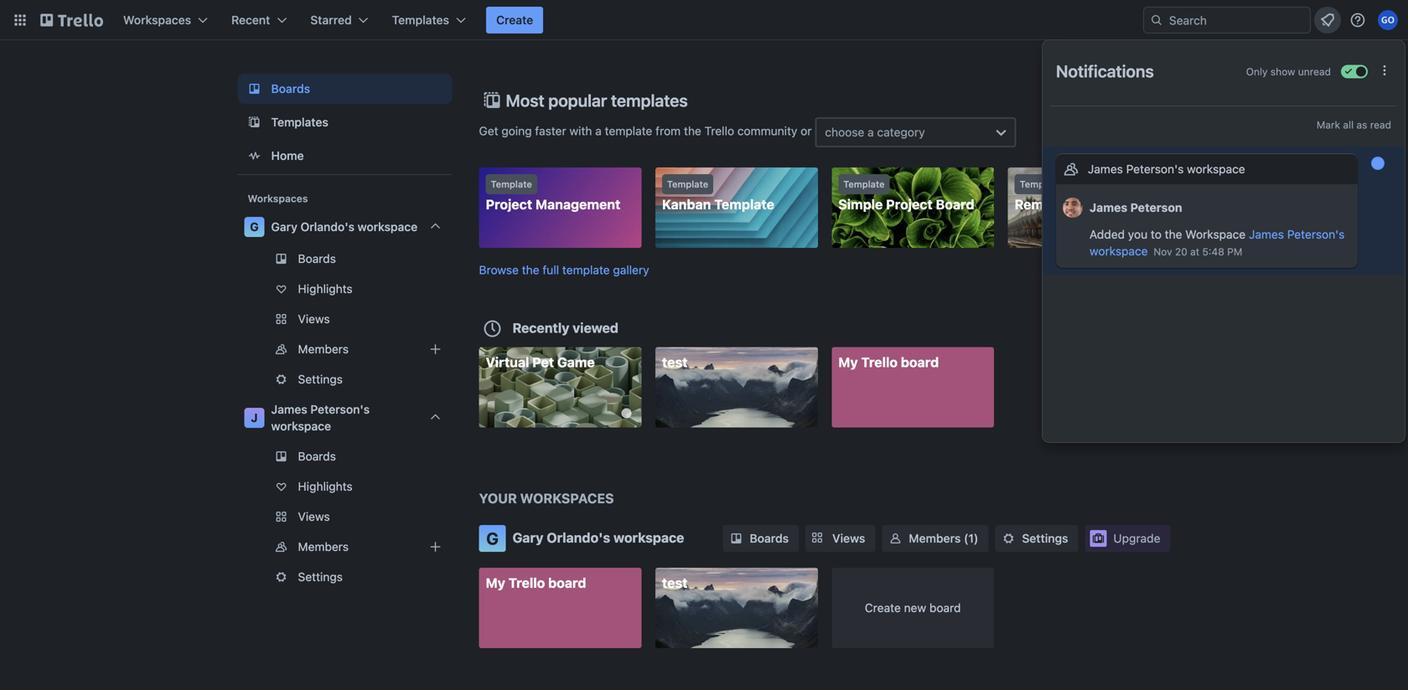 Task type: locate. For each thing, give the bounding box(es) containing it.
gary orlando's workspace
[[271, 220, 418, 234], [513, 530, 684, 546]]

0 vertical spatial the
[[684, 124, 701, 138]]

0 vertical spatial board
[[901, 355, 939, 370]]

template inside template project management
[[491, 179, 532, 190]]

board
[[901, 355, 939, 370], [548, 575, 586, 591], [929, 601, 961, 615]]

peterson's
[[1126, 162, 1184, 176], [1287, 228, 1345, 241], [310, 403, 370, 417]]

template inside template remote team hub
[[1020, 179, 1061, 190]]

1 vertical spatial add image
[[425, 537, 445, 557]]

template up kanban
[[667, 179, 708, 190]]

0 horizontal spatial my
[[486, 575, 505, 591]]

0 horizontal spatial gary
[[271, 220, 297, 234]]

virtual pet game
[[486, 355, 595, 370]]

2 highlights link from the top
[[238, 474, 452, 500]]

gallery
[[613, 263, 649, 277]]

add image
[[425, 339, 445, 360], [425, 537, 445, 557]]

1 horizontal spatial my trello board link
[[832, 347, 994, 428]]

1 horizontal spatial my trello board
[[838, 355, 939, 370]]

views link for peterson's
[[238, 504, 452, 531]]

0 horizontal spatial my trello board
[[486, 575, 586, 591]]

g down your
[[486, 529, 499, 549]]

template up 'simple'
[[843, 179, 885, 190]]

views link
[[238, 306, 452, 333], [238, 504, 452, 531], [805, 525, 875, 552]]

1 add image from the top
[[425, 339, 445, 360]]

create button
[[486, 7, 543, 34]]

home
[[271, 149, 304, 163]]

0 vertical spatial my
[[838, 355, 858, 370]]

create for create new board
[[865, 601, 901, 615]]

1 vertical spatial the
[[1165, 228, 1182, 241]]

home link
[[238, 141, 452, 171]]

test link for recently viewed
[[655, 347, 818, 428]]

1 vertical spatial test link
[[655, 568, 818, 649]]

1 horizontal spatial trello
[[705, 124, 734, 138]]

orlando's down home link
[[301, 220, 354, 234]]

0 vertical spatial trello
[[705, 124, 734, 138]]

0 vertical spatial templates
[[392, 13, 449, 27]]

template
[[491, 179, 532, 190], [667, 179, 708, 190], [843, 179, 885, 190], [1020, 179, 1061, 190], [714, 197, 774, 212]]

workspaces
[[123, 13, 191, 27], [248, 193, 308, 204]]

james peterson
[[1090, 201, 1182, 215]]

0 horizontal spatial peterson's
[[310, 403, 370, 417]]

1 members link from the top
[[238, 336, 452, 363]]

0 vertical spatial highlights
[[298, 282, 353, 296]]

0 horizontal spatial my trello board link
[[479, 568, 641, 649]]

2 test link from the top
[[655, 568, 818, 649]]

add image for james peterson's workspace
[[425, 537, 445, 557]]

my trello board
[[838, 355, 939, 370], [486, 575, 586, 591]]

2 add image from the top
[[425, 537, 445, 557]]

board for left the my trello board link
[[548, 575, 586, 591]]

2 members link from the top
[[238, 534, 452, 561]]

1 vertical spatial my
[[486, 575, 505, 591]]

0 vertical spatial settings link
[[238, 366, 452, 393]]

james peterson's workspace
[[1088, 162, 1245, 176], [1090, 228, 1345, 258], [271, 403, 370, 433]]

0 horizontal spatial the
[[522, 263, 539, 277]]

create inside button
[[496, 13, 533, 27]]

1 vertical spatial highlights link
[[238, 474, 452, 500]]

1 vertical spatial board
[[548, 575, 586, 591]]

gary down your workspaces
[[513, 530, 543, 546]]

workspace
[[1187, 162, 1245, 176], [358, 220, 418, 234], [1090, 244, 1148, 258], [271, 419, 331, 433], [613, 530, 684, 546]]

0 horizontal spatial g
[[250, 220, 259, 234]]

gary
[[271, 220, 297, 234], [513, 530, 543, 546]]

a right choose
[[868, 125, 874, 139]]

2 horizontal spatial the
[[1165, 228, 1182, 241]]

1 horizontal spatial a
[[868, 125, 874, 139]]

all
[[1343, 119, 1354, 131]]

sm image for settings
[[1000, 531, 1017, 547]]

open information menu image
[[1349, 12, 1366, 28]]

j
[[251, 411, 258, 425]]

0 vertical spatial james peterson's workspace
[[1088, 162, 1245, 176]]

my for left the my trello board link
[[486, 575, 505, 591]]

james up added
[[1090, 201, 1127, 215]]

members link for peterson's
[[238, 534, 452, 561]]

0 horizontal spatial a
[[595, 124, 602, 138]]

project inside template project management
[[486, 197, 532, 212]]

remote
[[1015, 197, 1065, 212]]

boards link
[[238, 74, 452, 104], [238, 246, 452, 272], [238, 443, 452, 470], [723, 525, 799, 552]]

test
[[662, 355, 688, 370], [662, 575, 688, 591]]

sm image for boards
[[728, 531, 745, 547]]

choose
[[825, 125, 864, 139]]

my for the top the my trello board link
[[838, 355, 858, 370]]

create
[[496, 13, 533, 27], [865, 601, 901, 615]]

at
[[1190, 246, 1199, 258]]

1 vertical spatial highlights
[[298, 480, 353, 494]]

templates up home
[[271, 115, 328, 129]]

test for recently viewed
[[662, 355, 688, 370]]

0 horizontal spatial orlando's
[[301, 220, 354, 234]]

1 vertical spatial views
[[298, 510, 330, 524]]

1 vertical spatial my trello board link
[[479, 568, 641, 649]]

g down home 'image'
[[250, 220, 259, 234]]

1 horizontal spatial peterson's
[[1126, 162, 1184, 176]]

0 vertical spatial highlights link
[[238, 276, 452, 303]]

1 project from the left
[[486, 197, 532, 212]]

0 vertical spatial peterson's
[[1126, 162, 1184, 176]]

0 horizontal spatial workspaces
[[123, 13, 191, 27]]

pet
[[532, 355, 554, 370]]

most
[[506, 91, 544, 110]]

0 vertical spatial views
[[298, 312, 330, 326]]

2 vertical spatial board
[[929, 601, 961, 615]]

browse the full template gallery
[[479, 263, 649, 277]]

simple
[[838, 197, 883, 212]]

0 vertical spatial gary orlando's workspace
[[271, 220, 418, 234]]

template right kanban
[[714, 197, 774, 212]]

1 vertical spatial create
[[865, 601, 901, 615]]

sm image
[[728, 531, 745, 547], [1000, 531, 1017, 547]]

gary down home
[[271, 220, 297, 234]]

mark
[[1317, 119, 1340, 131]]

0 horizontal spatial project
[[486, 197, 532, 212]]

2 vertical spatial settings
[[298, 570, 343, 584]]

1 vertical spatial my trello board
[[486, 575, 586, 591]]

project up 'browse'
[[486, 197, 532, 212]]

templates inside dropdown button
[[392, 13, 449, 27]]

1 horizontal spatial project
[[886, 197, 933, 212]]

2 test from the top
[[662, 575, 688, 591]]

20
[[1175, 246, 1187, 258]]

1 horizontal spatial workspaces
[[248, 193, 308, 204]]

highlights link
[[238, 276, 452, 303], [238, 474, 452, 500]]

gary orlando (garyorlando) image
[[1378, 10, 1398, 30]]

a right with
[[595, 124, 602, 138]]

1 vertical spatial templates
[[271, 115, 328, 129]]

templates
[[392, 13, 449, 27], [271, 115, 328, 129]]

settings for gary orlando's workspace
[[298, 373, 343, 386]]

search image
[[1150, 13, 1163, 27]]

0 vertical spatial g
[[250, 220, 259, 234]]

1 vertical spatial gary
[[513, 530, 543, 546]]

category
[[877, 125, 925, 139]]

2 highlights from the top
[[298, 480, 353, 494]]

0 horizontal spatial gary orlando's workspace
[[271, 220, 418, 234]]

0 vertical spatial add image
[[425, 339, 445, 360]]

project left board
[[886, 197, 933, 212]]

settings link for peterson's
[[238, 564, 452, 591]]

gary orlando's workspace down home link
[[271, 220, 418, 234]]

2 project from the left
[[886, 197, 933, 212]]

board
[[936, 197, 974, 212]]

template for remote
[[1020, 179, 1061, 190]]

0 vertical spatial create
[[496, 13, 533, 27]]

1 sm image from the left
[[728, 531, 745, 547]]

orlando's
[[301, 220, 354, 234], [547, 530, 610, 546]]

1 horizontal spatial templates
[[392, 13, 449, 27]]

1 test link from the top
[[655, 347, 818, 428]]

template up remote
[[1020, 179, 1061, 190]]

1 horizontal spatial sm image
[[1000, 531, 1017, 547]]

mark all as read
[[1317, 119, 1391, 131]]

trello
[[705, 124, 734, 138], [861, 355, 898, 370], [509, 575, 545, 591]]

only
[[1246, 66, 1268, 78]]

template
[[605, 124, 652, 138], [562, 263, 610, 277]]

there is new activity on this board. image
[[621, 409, 631, 419]]

settings
[[298, 373, 343, 386], [1022, 532, 1068, 546], [298, 570, 343, 584]]

starred
[[310, 13, 352, 27]]

2 vertical spatial settings link
[[238, 564, 452, 591]]

2 sm image from the left
[[1000, 531, 1017, 547]]

2 horizontal spatial trello
[[861, 355, 898, 370]]

boards
[[271, 82, 310, 96], [298, 252, 336, 266], [298, 450, 336, 463], [750, 532, 789, 546]]

workspaces
[[520, 491, 614, 507]]

2 horizontal spatial peterson's
[[1287, 228, 1345, 241]]

1 horizontal spatial create
[[865, 601, 901, 615]]

virtual
[[486, 355, 529, 370]]

highlights for orlando's
[[298, 282, 353, 296]]

your
[[479, 491, 517, 507]]

create left new
[[865, 601, 901, 615]]

create up most at left top
[[496, 13, 533, 27]]

members
[[298, 342, 349, 356], [909, 532, 961, 546], [298, 540, 349, 554]]

nov
[[1154, 246, 1172, 258]]

0 vertical spatial test link
[[655, 347, 818, 428]]

added you to the workspace
[[1090, 228, 1249, 241]]

0 horizontal spatial sm image
[[728, 531, 745, 547]]

1 highlights link from the top
[[238, 276, 452, 303]]

0 vertical spatial workspaces
[[123, 13, 191, 27]]

1 highlights from the top
[[298, 282, 353, 296]]

board for the top the my trello board link
[[901, 355, 939, 370]]

sm image
[[887, 531, 904, 547]]

james right j
[[271, 403, 307, 417]]

0 vertical spatial settings
[[298, 373, 343, 386]]

1 vertical spatial gary orlando's workspace
[[513, 530, 684, 546]]

0 vertical spatial test
[[662, 355, 688, 370]]

views link for orlando's
[[238, 306, 452, 333]]

sm image inside settings link
[[1000, 531, 1017, 547]]

members link
[[238, 336, 452, 363], [238, 534, 452, 561]]

the right "to"
[[1165, 228, 1182, 241]]

settings link for orlando's
[[238, 366, 452, 393]]

my trello board for the top the my trello board link
[[838, 355, 939, 370]]

1 horizontal spatial g
[[486, 529, 499, 549]]

1 test from the top
[[662, 355, 688, 370]]

management
[[535, 197, 620, 212]]

most popular templates
[[506, 91, 688, 110]]

choose a category
[[825, 125, 925, 139]]

viewed
[[573, 320, 618, 336]]

1 vertical spatial members link
[[238, 534, 452, 561]]

1 vertical spatial test
[[662, 575, 688, 591]]

project inside template simple project board
[[886, 197, 933, 212]]

orlando's down workspaces
[[547, 530, 610, 546]]

1 horizontal spatial gary
[[513, 530, 543, 546]]

test link
[[655, 347, 818, 428], [655, 568, 818, 649]]

the right from at the left
[[684, 124, 701, 138]]

2 vertical spatial james peterson's workspace
[[271, 403, 370, 433]]

the left full
[[522, 263, 539, 277]]

1 horizontal spatial the
[[684, 124, 701, 138]]

add image for gary orlando's workspace
[[425, 339, 445, 360]]

1 vertical spatial settings link
[[995, 525, 1078, 552]]

james peterson button
[[1056, 184, 1358, 225], [1090, 201, 1182, 215]]

create for create
[[496, 13, 533, 27]]

template down 'templates'
[[605, 124, 652, 138]]

templates right starred 'popup button'
[[392, 13, 449, 27]]

1 horizontal spatial my
[[838, 355, 858, 370]]

members for gary orlando's workspace
[[298, 342, 349, 356]]

game
[[557, 355, 595, 370]]

1 vertical spatial workspaces
[[248, 193, 308, 204]]

1 vertical spatial orlando's
[[547, 530, 610, 546]]

a
[[595, 124, 602, 138], [868, 125, 874, 139]]

gary orlando's workspace down workspaces
[[513, 530, 684, 546]]

0 vertical spatial members link
[[238, 336, 452, 363]]

settings link
[[238, 366, 452, 393], [995, 525, 1078, 552], [238, 564, 452, 591]]

template right full
[[562, 263, 610, 277]]

with
[[569, 124, 592, 138]]

the
[[684, 124, 701, 138], [1165, 228, 1182, 241], [522, 263, 539, 277]]

template down going
[[491, 179, 532, 190]]

1 horizontal spatial gary orlando's workspace
[[513, 530, 684, 546]]

0 horizontal spatial create
[[496, 13, 533, 27]]

template inside template simple project board
[[843, 179, 885, 190]]

highlights
[[298, 282, 353, 296], [298, 480, 353, 494]]

nov 20 at 5:48 pm
[[1154, 246, 1242, 258]]

2 vertical spatial the
[[522, 263, 539, 277]]

0 vertical spatial my trello board
[[838, 355, 939, 370]]

james
[[1088, 162, 1123, 176], [1090, 201, 1127, 215], [1249, 228, 1284, 241], [271, 403, 307, 417]]

2 vertical spatial trello
[[509, 575, 545, 591]]

2 vertical spatial peterson's
[[310, 403, 370, 417]]



Task type: describe. For each thing, give the bounding box(es) containing it.
home image
[[244, 146, 264, 166]]

pm
[[1227, 246, 1242, 258]]

unread
[[1298, 66, 1331, 78]]

browse the full template gallery link
[[479, 263, 649, 277]]

recently
[[513, 320, 569, 336]]

workspaces inside the workspaces popup button
[[123, 13, 191, 27]]

template simple project board
[[838, 179, 974, 212]]

0 vertical spatial gary
[[271, 220, 297, 234]]

james peterson's workspace link
[[1090, 228, 1345, 258]]

highlights link for peterson's
[[238, 474, 452, 500]]

views for orlando's
[[298, 312, 330, 326]]

template for project
[[491, 179, 532, 190]]

template for simple
[[843, 179, 885, 190]]

views for peterson's
[[298, 510, 330, 524]]

upgrade
[[1113, 532, 1160, 546]]

2 vertical spatial views
[[832, 532, 865, 546]]

members (1)
[[909, 532, 978, 546]]

template remote team hub
[[1015, 179, 1133, 212]]

hub
[[1106, 197, 1133, 212]]

boards for members link for orlando's
[[298, 252, 336, 266]]

test link for gary orlando's workspace
[[655, 568, 818, 649]]

james peterson (jamespeterson93) image
[[1063, 195, 1083, 220]]

templates
[[611, 91, 688, 110]]

popular
[[548, 91, 607, 110]]

browse
[[479, 263, 519, 277]]

create new board
[[865, 601, 961, 615]]

0 notifications image
[[1318, 10, 1338, 30]]

or
[[801, 124, 812, 138]]

members for james peterson's workspace
[[298, 540, 349, 554]]

highlights for peterson's
[[298, 480, 353, 494]]

going
[[501, 124, 532, 138]]

starred button
[[300, 7, 379, 34]]

settings for james peterson's workspace
[[298, 570, 343, 584]]

james peterson button up workspace
[[1056, 184, 1358, 225]]

board image
[[244, 79, 264, 99]]

kanban
[[662, 197, 711, 212]]

you
[[1128, 228, 1148, 241]]

1 vertical spatial james peterson's workspace
[[1090, 228, 1345, 258]]

upgrade button
[[1085, 525, 1170, 552]]

1 vertical spatial trello
[[861, 355, 898, 370]]

full
[[543, 263, 559, 277]]

0 vertical spatial orlando's
[[301, 220, 354, 234]]

1 vertical spatial template
[[562, 263, 610, 277]]

0 horizontal spatial templates
[[271, 115, 328, 129]]

as
[[1356, 119, 1367, 131]]

from
[[655, 124, 681, 138]]

james peterson button up the you
[[1090, 201, 1182, 215]]

to
[[1151, 228, 1162, 241]]

workspaces button
[[113, 7, 218, 34]]

recent
[[231, 13, 270, 27]]

recent button
[[221, 7, 297, 34]]

template kanban template
[[662, 179, 774, 212]]

mark all as read button
[[1317, 116, 1391, 133]]

template for kanban
[[667, 179, 708, 190]]

show
[[1270, 66, 1295, 78]]

0 horizontal spatial trello
[[509, 575, 545, 591]]

only show unread
[[1246, 66, 1331, 78]]

template project management
[[486, 179, 620, 212]]

peterson
[[1130, 201, 1182, 215]]

get
[[479, 124, 498, 138]]

boards for members link corresponding to peterson's
[[298, 450, 336, 463]]

virtual pet game link
[[479, 347, 641, 428]]

highlights link for orlando's
[[238, 276, 452, 303]]

james right workspace
[[1249, 228, 1284, 241]]

templates button
[[382, 7, 476, 34]]

community
[[737, 124, 797, 138]]

Search field
[[1163, 8, 1310, 33]]

james inside button
[[1090, 201, 1127, 215]]

1 vertical spatial g
[[486, 529, 499, 549]]

your workspaces
[[479, 491, 614, 507]]

0 vertical spatial template
[[605, 124, 652, 138]]

back to home image
[[40, 7, 103, 34]]

1 horizontal spatial orlando's
[[547, 530, 610, 546]]

recently viewed
[[513, 320, 618, 336]]

1 vertical spatial peterson's
[[1287, 228, 1345, 241]]

templates link
[[238, 107, 452, 137]]

0 vertical spatial my trello board link
[[832, 347, 994, 428]]

read
[[1370, 119, 1391, 131]]

primary element
[[0, 0, 1408, 40]]

(1)
[[964, 532, 978, 546]]

1 vertical spatial settings
[[1022, 532, 1068, 546]]

5:48
[[1202, 246, 1224, 258]]

notifications
[[1056, 61, 1154, 81]]

get going faster with a template from the trello community or
[[479, 124, 815, 138]]

boards for the middle settings link
[[750, 532, 789, 546]]

members link for orlando's
[[238, 336, 452, 363]]

james up "hub"
[[1088, 162, 1123, 176]]

team
[[1068, 197, 1103, 212]]

my trello board for left the my trello board link
[[486, 575, 586, 591]]

workspace inside james peterson's workspace link
[[1090, 244, 1148, 258]]

added
[[1090, 228, 1125, 241]]

new
[[904, 601, 926, 615]]

faster
[[535, 124, 566, 138]]

template board image
[[244, 112, 264, 132]]

test for gary orlando's workspace
[[662, 575, 688, 591]]

workspace
[[1185, 228, 1246, 241]]



Task type: vqa. For each thing, say whether or not it's contained in the screenshot.
new board
no



